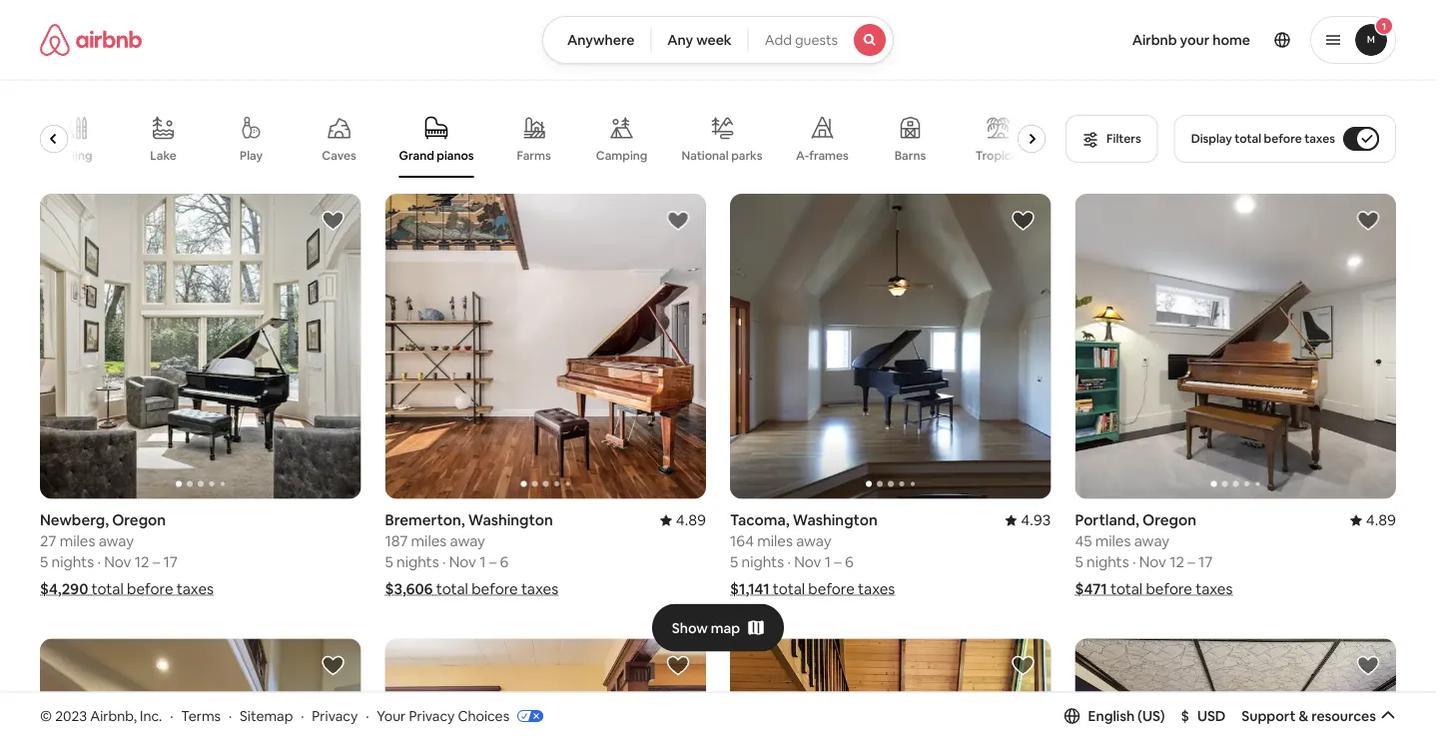 Task type: locate. For each thing, give the bounding box(es) containing it.
– for portland,
[[1188, 552, 1196, 572]]

4 nights from the left
[[1087, 552, 1130, 572]]

1 miles from the left
[[60, 532, 95, 551]]

nights down "164"
[[742, 552, 784, 572]]

washington inside the 'bremerton, washington 187 miles away 5 nights · nov 1 – 6 $3,606 total before taxes'
[[468, 511, 553, 530]]

1 horizontal spatial privacy
[[409, 707, 455, 725]]

week
[[697, 31, 732, 49]]

add guests
[[765, 31, 838, 49]]

total inside newberg, oregon 27 miles away 5 nights · nov 12 – 17 $4,290 total before taxes
[[91, 579, 124, 599]]

$ usd
[[1182, 707, 1226, 725]]

2 away from the left
[[450, 532, 486, 551]]

4 miles from the left
[[1096, 532, 1132, 551]]

1 washington from the left
[[468, 511, 553, 530]]

add to wishlist: dundee, oregon image
[[1357, 654, 1381, 678]]

miles for 45
[[1096, 532, 1132, 551]]

· inside tacoma, washington 164 miles away 5 nights · nov 1 – 6 $1,141 total before taxes
[[788, 552, 791, 572]]

12
[[135, 552, 149, 572], [1170, 552, 1185, 572]]

nights up $3,606
[[397, 552, 439, 572]]

terms link
[[181, 707, 221, 725]]

2 miles from the left
[[411, 532, 447, 551]]

washington for 164 miles away
[[793, 511, 878, 530]]

add to wishlist: tacoma, washington image
[[1012, 209, 1036, 233]]

oregon right portland,
[[1143, 511, 1197, 530]]

(us)
[[1138, 707, 1166, 725]]

4 5 from the left
[[1076, 552, 1084, 572]]

2 5 from the left
[[385, 552, 393, 572]]

2 oregon from the left
[[1143, 511, 1197, 530]]

miles down newberg,
[[60, 532, 95, 551]]

· down bremerton,
[[443, 552, 446, 572]]

1 nights from the left
[[51, 552, 94, 572]]

0 horizontal spatial 1
[[480, 552, 486, 572]]

before right the display
[[1265, 131, 1303, 146]]

6 inside the 'bremerton, washington 187 miles away 5 nights · nov 1 – 6 $3,606 total before taxes'
[[500, 552, 509, 572]]

1 horizontal spatial 17
[[1199, 552, 1213, 572]]

5 inside the 'bremerton, washington 187 miles away 5 nights · nov 1 – 6 $3,606 total before taxes'
[[385, 552, 393, 572]]

nov inside tacoma, washington 164 miles away 5 nights · nov 1 – 6 $1,141 total before taxes
[[795, 552, 822, 572]]

3 away from the left
[[797, 532, 832, 551]]

0 horizontal spatial 17
[[163, 552, 178, 572]]

1 horizontal spatial washington
[[793, 511, 878, 530]]

total right $3,606
[[436, 579, 469, 599]]

nights up the '$4,290'
[[51, 552, 94, 572]]

– inside portland, oregon 45 miles away 5 nights · nov 12 – 17 $471 total before taxes
[[1188, 552, 1196, 572]]

before inside newberg, oregon 27 miles away 5 nights · nov 12 – 17 $4,290 total before taxes
[[127, 579, 173, 599]]

2 – from the left
[[489, 552, 497, 572]]

total inside portland, oregon 45 miles away 5 nights · nov 12 – 17 $471 total before taxes
[[1111, 579, 1143, 599]]

before right the $471
[[1147, 579, 1193, 599]]

support & resources
[[1242, 707, 1377, 725]]

total right the '$4,290'
[[91, 579, 124, 599]]

1 – from the left
[[153, 552, 160, 572]]

$3,606
[[385, 579, 433, 599]]

2 horizontal spatial 1
[[1383, 19, 1387, 32]]

nov for newberg,
[[104, 552, 131, 572]]

12 for newberg,
[[135, 552, 149, 572]]

©
[[40, 707, 52, 725]]

before right the '$4,290'
[[127, 579, 173, 599]]

1 horizontal spatial 1
[[825, 552, 831, 572]]

sitemap
[[240, 707, 293, 725]]

1 4.89 from the left
[[676, 511, 706, 530]]

oregon inside portland, oregon 45 miles away 5 nights · nov 12 – 17 $471 total before taxes
[[1143, 511, 1197, 530]]

total inside 'display total before taxes' button
[[1235, 131, 1262, 146]]

5 down 27
[[40, 552, 48, 572]]

total right the display
[[1235, 131, 1262, 146]]

away for tacoma,
[[797, 532, 832, 551]]

1 nov from the left
[[104, 552, 131, 572]]

oregon
[[112, 511, 166, 530], [1143, 511, 1197, 530]]

0 horizontal spatial add to wishlist: portland, oregon image
[[666, 654, 690, 678]]

anywhere
[[567, 31, 635, 49]]

5 for 164
[[730, 552, 739, 572]]

away for newberg,
[[99, 532, 134, 551]]

miles inside tacoma, washington 164 miles away 5 nights · nov 1 – 6 $1,141 total before taxes
[[758, 532, 793, 551]]

– inside newberg, oregon 27 miles away 5 nights · nov 12 – 17 $4,290 total before taxes
[[153, 552, 160, 572]]

–
[[153, 552, 160, 572], [489, 552, 497, 572], [835, 552, 842, 572], [1188, 552, 1196, 572]]

washington right bremerton,
[[468, 511, 553, 530]]

5 down 45 at the bottom right of the page
[[1076, 552, 1084, 572]]

total right the $471
[[1111, 579, 1143, 599]]

·
[[97, 552, 101, 572], [443, 552, 446, 572], [788, 552, 791, 572], [1133, 552, 1136, 572], [170, 707, 173, 725], [229, 707, 232, 725], [301, 707, 304, 725], [366, 707, 369, 725]]

5 inside newberg, oregon 27 miles away 5 nights · nov 12 – 17 $4,290 total before taxes
[[40, 552, 48, 572]]

farms
[[518, 148, 552, 163]]

1 oregon from the left
[[112, 511, 166, 530]]

0 horizontal spatial 12
[[135, 552, 149, 572]]

choices
[[458, 707, 510, 725]]

12 inside portland, oregon 45 miles away 5 nights · nov 12 – 17 $471 total before taxes
[[1170, 552, 1185, 572]]

resources
[[1312, 707, 1377, 725]]

add to wishlist: newberg, oregon image
[[321, 209, 345, 233]]

– inside tacoma, washington 164 miles away 5 nights · nov 1 – 6 $1,141 total before taxes
[[835, 552, 842, 572]]

privacy down add to wishlist: lake oswego, oregon icon
[[312, 707, 358, 725]]

· down the tacoma,
[[788, 552, 791, 572]]

12 inside newberg, oregon 27 miles away 5 nights · nov 12 – 17 $4,290 total before taxes
[[135, 552, 149, 572]]

0 horizontal spatial 4.89
[[676, 511, 706, 530]]

nov inside the 'bremerton, washington 187 miles away 5 nights · nov 1 – 6 $3,606 total before taxes'
[[449, 552, 477, 572]]

· inside the 'bremerton, washington 187 miles away 5 nights · nov 1 – 6 $3,606 total before taxes'
[[443, 552, 446, 572]]

national parks
[[683, 148, 763, 163]]

2 4.89 from the left
[[1367, 511, 1397, 530]]

portland,
[[1076, 511, 1140, 530]]

english (us)
[[1089, 707, 1166, 725]]

nights for 187
[[397, 552, 439, 572]]

group
[[40, 100, 1054, 178], [40, 194, 361, 499], [385, 194, 706, 499], [730, 194, 1052, 499], [1076, 194, 1397, 499], [40, 639, 361, 740], [385, 639, 706, 740], [730, 639, 1052, 740], [1076, 639, 1397, 740]]

add to wishlist: portland, oregon image
[[1357, 209, 1381, 233], [666, 654, 690, 678]]

· right terms link
[[229, 707, 232, 725]]

nights inside newberg, oregon 27 miles away 5 nights · nov 12 – 17 $4,290 total before taxes
[[51, 552, 94, 572]]

6
[[500, 552, 509, 572], [845, 552, 854, 572]]

1 horizontal spatial 6
[[845, 552, 854, 572]]

nights up the $471
[[1087, 552, 1130, 572]]

total inside the 'bremerton, washington 187 miles away 5 nights · nov 1 – 6 $3,606 total before taxes'
[[436, 579, 469, 599]]

away
[[99, 532, 134, 551], [450, 532, 486, 551], [797, 532, 832, 551], [1135, 532, 1170, 551]]

$
[[1182, 707, 1190, 725]]

1 for bremerton, washington 187 miles away 5 nights · nov 1 – 6 $3,606 total before taxes
[[480, 552, 486, 572]]

2 nov from the left
[[449, 552, 477, 572]]

· inside portland, oregon 45 miles away 5 nights · nov 12 – 17 $471 total before taxes
[[1133, 552, 1136, 572]]

17 inside newberg, oregon 27 miles away 5 nights · nov 12 – 17 $4,290 total before taxes
[[163, 552, 178, 572]]

oregon right newberg,
[[112, 511, 166, 530]]

5 inside portland, oregon 45 miles away 5 nights · nov 12 – 17 $471 total before taxes
[[1076, 552, 1084, 572]]

nov
[[104, 552, 131, 572], [449, 552, 477, 572], [795, 552, 822, 572], [1140, 552, 1167, 572]]

1 inside the 'bremerton, washington 187 miles away 5 nights · nov 1 – 6 $3,606 total before taxes'
[[480, 552, 486, 572]]

profile element
[[918, 0, 1397, 80]]

1 horizontal spatial 12
[[1170, 552, 1185, 572]]

2 nights from the left
[[397, 552, 439, 572]]

0 horizontal spatial privacy
[[312, 707, 358, 725]]

total inside tacoma, washington 164 miles away 5 nights · nov 1 – 6 $1,141 total before taxes
[[773, 579, 805, 599]]

nights inside tacoma, washington 164 miles away 5 nights · nov 1 – 6 $1,141 total before taxes
[[742, 552, 784, 572]]

miles inside portland, oregon 45 miles away 5 nights · nov 12 – 17 $471 total before taxes
[[1096, 532, 1132, 551]]

tropical
[[977, 148, 1022, 163]]

a-frames
[[797, 148, 850, 163]]

taxes inside portland, oregon 45 miles away 5 nights · nov 12 – 17 $471 total before taxes
[[1196, 579, 1233, 599]]

3 nights from the left
[[742, 552, 784, 572]]

sitemap link
[[240, 707, 293, 725]]

barns
[[896, 148, 927, 163]]

1 5 from the left
[[40, 552, 48, 572]]

1 17 from the left
[[163, 552, 178, 572]]

total for tacoma, washington
[[773, 579, 805, 599]]

away down portland,
[[1135, 532, 1170, 551]]

2023
[[55, 707, 87, 725]]

nights for 164
[[742, 552, 784, 572]]

grand pianos
[[400, 148, 475, 163]]

4.89 for bremerton, washington 187 miles away 5 nights · nov 1 – 6 $3,606 total before taxes
[[676, 511, 706, 530]]

taxes inside the 'bremerton, washington 187 miles away 5 nights · nov 1 – 6 $3,606 total before taxes'
[[521, 579, 559, 599]]

english
[[1089, 707, 1135, 725]]

miles inside newberg, oregon 27 miles away 5 nights · nov 12 – 17 $4,290 total before taxes
[[60, 532, 95, 551]]

1 12 from the left
[[135, 552, 149, 572]]

before right the $1,141
[[809, 579, 855, 599]]

miles
[[60, 532, 95, 551], [411, 532, 447, 551], [758, 532, 793, 551], [1096, 532, 1132, 551]]

4.93
[[1021, 511, 1052, 530]]

caves
[[323, 148, 357, 163]]

miles for 164
[[758, 532, 793, 551]]

5 inside tacoma, washington 164 miles away 5 nights · nov 1 – 6 $1,141 total before taxes
[[730, 552, 739, 572]]

5 for 187
[[385, 552, 393, 572]]

before inside tacoma, washington 164 miles away 5 nights · nov 1 – 6 $1,141 total before taxes
[[809, 579, 855, 599]]

bremerton, washington 187 miles away 5 nights · nov 1 – 6 $3,606 total before taxes
[[385, 511, 559, 599]]

before inside the 'bremerton, washington 187 miles away 5 nights · nov 1 – 6 $3,606 total before taxes'
[[472, 579, 518, 599]]

filters
[[1107, 131, 1142, 146]]

1 vertical spatial add to wishlist: portland, oregon image
[[666, 654, 690, 678]]

17
[[163, 552, 178, 572], [1199, 552, 1213, 572]]

before inside portland, oregon 45 miles away 5 nights · nov 12 – 17 $471 total before taxes
[[1147, 579, 1193, 599]]

away right "164"
[[797, 532, 832, 551]]

5
[[40, 552, 48, 572], [385, 552, 393, 572], [730, 552, 739, 572], [1076, 552, 1084, 572]]

miles inside the 'bremerton, washington 187 miles away 5 nights · nov 1 – 6 $3,606 total before taxes'
[[411, 532, 447, 551]]

display total before taxes button
[[1175, 115, 1397, 163]]

privacy right your
[[409, 707, 455, 725]]

1 horizontal spatial oregon
[[1143, 511, 1197, 530]]

2 privacy from the left
[[409, 707, 455, 725]]

taxes
[[1305, 131, 1336, 146], [177, 579, 214, 599], [521, 579, 559, 599], [858, 579, 896, 599], [1196, 579, 1233, 599]]

before
[[1265, 131, 1303, 146], [127, 579, 173, 599], [472, 579, 518, 599], [809, 579, 855, 599], [1147, 579, 1193, 599]]

total
[[1235, 131, 1262, 146], [91, 579, 124, 599], [436, 579, 469, 599], [773, 579, 805, 599], [1111, 579, 1143, 599]]

taxes for bremerton, washington
[[521, 579, 559, 599]]

camping
[[597, 148, 648, 163]]

miles down the tacoma,
[[758, 532, 793, 551]]

before for bremerton, washington
[[472, 579, 518, 599]]

5 down 187
[[385, 552, 393, 572]]

1 horizontal spatial add to wishlist: portland, oregon image
[[1357, 209, 1381, 233]]

away inside newberg, oregon 27 miles away 5 nights · nov 12 – 17 $4,290 total before taxes
[[99, 532, 134, 551]]

1
[[1383, 19, 1387, 32], [480, 552, 486, 572], [825, 552, 831, 572]]

english (us) button
[[1065, 707, 1166, 725]]

miles down bremerton,
[[411, 532, 447, 551]]

4 nov from the left
[[1140, 552, 1167, 572]]

0 horizontal spatial oregon
[[112, 511, 166, 530]]

nov inside newberg, oregon 27 miles away 5 nights · nov 12 – 17 $4,290 total before taxes
[[104, 552, 131, 572]]

6 inside tacoma, washington 164 miles away 5 nights · nov 1 – 6 $1,141 total before taxes
[[845, 552, 854, 572]]

1 away from the left
[[99, 532, 134, 551]]

4 – from the left
[[1188, 552, 1196, 572]]

away for bremerton,
[[450, 532, 486, 551]]

6 for 187 miles away
[[500, 552, 509, 572]]

portland, oregon 45 miles away 5 nights · nov 12 – 17 $471 total before taxes
[[1076, 511, 1233, 599]]

0 horizontal spatial washington
[[468, 511, 553, 530]]

0 horizontal spatial 6
[[500, 552, 509, 572]]

nights inside portland, oregon 45 miles away 5 nights · nov 12 – 17 $471 total before taxes
[[1087, 552, 1130, 572]]

your privacy choices link
[[377, 707, 544, 726]]

nights inside the 'bremerton, washington 187 miles away 5 nights · nov 1 – 6 $3,606 total before taxes'
[[397, 552, 439, 572]]

before right $3,606
[[472, 579, 518, 599]]

· down portland,
[[1133, 552, 1136, 572]]

3 miles from the left
[[758, 532, 793, 551]]

play
[[240, 148, 263, 163]]

your
[[377, 707, 406, 725]]

nov for bremerton,
[[449, 552, 477, 572]]

washington right the tacoma,
[[793, 511, 878, 530]]

before for tacoma, washington
[[809, 579, 855, 599]]

total right the $1,141
[[773, 579, 805, 599]]

5 down "164"
[[730, 552, 739, 572]]

1 inside tacoma, washington 164 miles away 5 nights · nov 1 – 6 $1,141 total before taxes
[[825, 552, 831, 572]]

2 12 from the left
[[1170, 552, 1185, 572]]

4 away from the left
[[1135, 532, 1170, 551]]

washington
[[468, 511, 553, 530], [793, 511, 878, 530]]

washington inside tacoma, washington 164 miles away 5 nights · nov 1 – 6 $1,141 total before taxes
[[793, 511, 878, 530]]

2 6 from the left
[[845, 552, 854, 572]]

1 6 from the left
[[500, 552, 509, 572]]

2 washington from the left
[[793, 511, 878, 530]]

oregon inside newberg, oregon 27 miles away 5 nights · nov 12 – 17 $4,290 total before taxes
[[112, 511, 166, 530]]

3 5 from the left
[[730, 552, 739, 572]]

– inside the 'bremerton, washington 187 miles away 5 nights · nov 1 – 6 $3,606 total before taxes'
[[489, 552, 497, 572]]

None search field
[[542, 16, 894, 64]]

2 17 from the left
[[1199, 552, 1213, 572]]

away down newberg,
[[99, 532, 134, 551]]

· down newberg,
[[97, 552, 101, 572]]

privacy
[[312, 707, 358, 725], [409, 707, 455, 725]]

total for bremerton, washington
[[436, 579, 469, 599]]

tacoma,
[[730, 511, 790, 530]]

0 vertical spatial add to wishlist: portland, oregon image
[[1357, 209, 1381, 233]]

airbnb,
[[90, 707, 137, 725]]

any week
[[668, 31, 732, 49]]

oregon for newberg,
[[112, 511, 166, 530]]

away down bremerton,
[[450, 532, 486, 551]]

17 inside portland, oregon 45 miles away 5 nights · nov 12 – 17 $471 total before taxes
[[1199, 552, 1213, 572]]

3 nov from the left
[[795, 552, 822, 572]]

3 – from the left
[[835, 552, 842, 572]]

miles down portland,
[[1096, 532, 1132, 551]]

taxes inside tacoma, washington 164 miles away 5 nights · nov 1 – 6 $1,141 total before taxes
[[858, 579, 896, 599]]

total for portland, oregon
[[1111, 579, 1143, 599]]

away inside tacoma, washington 164 miles away 5 nights · nov 1 – 6 $1,141 total before taxes
[[797, 532, 832, 551]]

nov inside portland, oregon 45 miles away 5 nights · nov 12 – 17 $471 total before taxes
[[1140, 552, 1167, 572]]

© 2023 airbnb, inc. ·
[[40, 707, 173, 725]]

guests
[[795, 31, 838, 49]]

4.89
[[676, 511, 706, 530], [1367, 511, 1397, 530]]

away inside the 'bremerton, washington 187 miles away 5 nights · nov 1 – 6 $3,606 total before taxes'
[[450, 532, 486, 551]]

away inside portland, oregon 45 miles away 5 nights · nov 12 – 17 $471 total before taxes
[[1135, 532, 1170, 551]]

nights
[[51, 552, 94, 572], [397, 552, 439, 572], [742, 552, 784, 572], [1087, 552, 1130, 572]]

17 for portland, oregon 45 miles away 5 nights · nov 12 – 17 $471 total before taxes
[[1199, 552, 1213, 572]]

1 horizontal spatial 4.89
[[1367, 511, 1397, 530]]



Task type: describe. For each thing, give the bounding box(es) containing it.
parks
[[732, 148, 763, 163]]

· left privacy link
[[301, 707, 304, 725]]

45
[[1076, 532, 1093, 551]]

away for portland,
[[1135, 532, 1170, 551]]

add
[[765, 31, 792, 49]]

pianos
[[437, 148, 475, 163]]

national
[[683, 148, 730, 163]]

– for bremerton,
[[489, 552, 497, 572]]

5 for 27
[[40, 552, 48, 572]]

show
[[672, 619, 708, 637]]

4.89 for portland, oregon 45 miles away 5 nights · nov 12 – 17 $471 total before taxes
[[1367, 511, 1397, 530]]

– for tacoma,
[[835, 552, 842, 572]]

17 for newberg, oregon 27 miles away 5 nights · nov 12 – 17 $4,290 total before taxes
[[163, 552, 178, 572]]

before inside button
[[1265, 131, 1303, 146]]

taxes for tacoma, washington
[[858, 579, 896, 599]]

airbnb
[[1133, 31, 1178, 49]]

12 for portland,
[[1170, 552, 1185, 572]]

miles for 187
[[411, 532, 447, 551]]

taxes inside newberg, oregon 27 miles away 5 nights · nov 12 – 17 $4,290 total before taxes
[[177, 579, 214, 599]]

terms
[[181, 707, 221, 725]]

your privacy choices
[[377, 707, 510, 725]]

display
[[1192, 131, 1233, 146]]

add to wishlist: dundee, oregon image
[[1012, 654, 1036, 678]]

taxes inside button
[[1305, 131, 1336, 146]]

$4,290
[[40, 579, 88, 599]]

tacoma, washington 164 miles away 5 nights · nov 1 – 6 $1,141 total before taxes
[[730, 511, 896, 599]]

add guests button
[[748, 16, 894, 64]]

27
[[40, 532, 56, 551]]

&
[[1299, 707, 1309, 725]]

4.93 out of 5 average rating image
[[1005, 511, 1052, 530]]

4.89 out of 5 average rating image
[[1351, 511, 1397, 530]]

home
[[1213, 31, 1251, 49]]

nights for 45
[[1087, 552, 1130, 572]]

map
[[711, 619, 741, 637]]

add to wishlist: bremerton, washington image
[[666, 209, 690, 233]]

newberg, oregon 27 miles away 5 nights · nov 12 – 17 $4,290 total before taxes
[[40, 511, 214, 599]]

grand
[[400, 148, 435, 163]]

5 for 45
[[1076, 552, 1084, 572]]

· left your
[[366, 707, 369, 725]]

show map
[[672, 619, 741, 637]]

add to wishlist: lake oswego, oregon image
[[321, 654, 345, 678]]

anywhere button
[[542, 16, 652, 64]]

· inside newberg, oregon 27 miles away 5 nights · nov 12 – 17 $4,290 total before taxes
[[97, 552, 101, 572]]

1 privacy from the left
[[312, 707, 358, 725]]

$471
[[1076, 579, 1108, 599]]

frames
[[810, 148, 850, 163]]

airbnb your home
[[1133, 31, 1251, 49]]

164
[[730, 532, 754, 551]]

show map button
[[652, 604, 785, 652]]

usd
[[1198, 707, 1226, 725]]

privacy link
[[312, 707, 358, 725]]

inc.
[[140, 707, 162, 725]]

newberg,
[[40, 511, 109, 530]]

lake
[[151, 148, 177, 163]]

taxes for portland, oregon
[[1196, 579, 1233, 599]]

none search field containing anywhere
[[542, 16, 894, 64]]

nov for portland,
[[1140, 552, 1167, 572]]

support
[[1242, 707, 1296, 725]]

display total before taxes
[[1192, 131, 1336, 146]]

1 inside dropdown button
[[1383, 19, 1387, 32]]

any
[[668, 31, 694, 49]]

1 button
[[1311, 16, 1397, 64]]

your
[[1181, 31, 1210, 49]]

6 for 164 miles away
[[845, 552, 854, 572]]

1 for tacoma, washington 164 miles away 5 nights · nov 1 – 6 $1,141 total before taxes
[[825, 552, 831, 572]]

oregon for portland,
[[1143, 511, 1197, 530]]

nights for 27
[[51, 552, 94, 572]]

group containing national parks
[[40, 100, 1054, 178]]

before for portland, oregon
[[1147, 579, 1193, 599]]

nov for tacoma,
[[795, 552, 822, 572]]

washington for 187 miles away
[[468, 511, 553, 530]]

support & resources button
[[1242, 707, 1397, 725]]

187
[[385, 532, 408, 551]]

skiing
[[59, 148, 93, 163]]

miles for 27
[[60, 532, 95, 551]]

$1,141
[[730, 579, 770, 599]]

· right 'inc.'
[[170, 707, 173, 725]]

filters button
[[1066, 115, 1159, 163]]

any week button
[[651, 16, 749, 64]]

4.89 out of 5 average rating image
[[660, 511, 706, 530]]

a-
[[797, 148, 810, 163]]

airbnb your home link
[[1121, 19, 1263, 61]]

terms · sitemap · privacy
[[181, 707, 358, 725]]

bremerton,
[[385, 511, 465, 530]]

– for newberg,
[[153, 552, 160, 572]]



Task type: vqa. For each thing, say whether or not it's contained in the screenshot.
and
no



